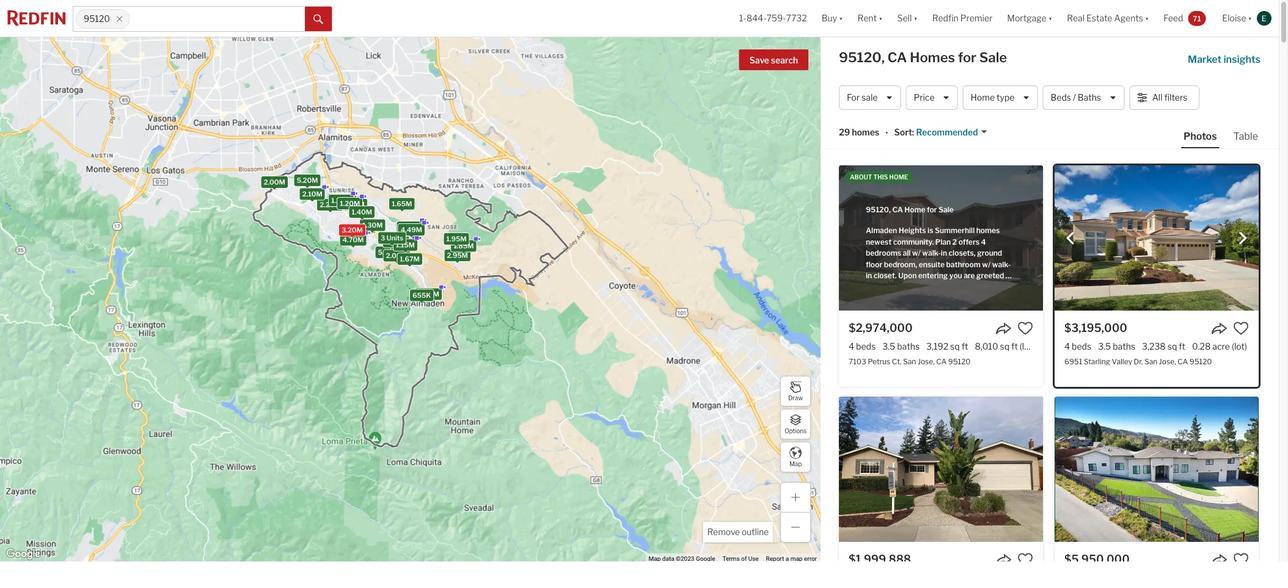 Task type: describe. For each thing, give the bounding box(es) containing it.
5.20m
[[297, 177, 318, 185]]

favorite button checkbox for photo of 7253 gold creek way, san jose, ca 95120
[[1233, 552, 1249, 563]]

1-
[[739, 13, 746, 23]]

previous button image
[[1064, 233, 1077, 245]]

filters
[[1164, 92, 1187, 103]]

sale for 95120, ca home for sale
[[939, 205, 954, 214]]

for for homes
[[958, 49, 976, 66]]

95120, for 95120, ca home for sale
[[866, 205, 891, 214]]

favorite button image
[[1233, 552, 1249, 563]]

95120, for 95120, ca homes for sale
[[839, 49, 885, 66]]

all filters
[[1152, 92, 1187, 103]]

mortgage
[[1007, 13, 1046, 23]]

table
[[1233, 130, 1258, 142]]

draw button
[[780, 376, 811, 407]]

for sale button
[[839, 86, 901, 110]]

1.25m
[[331, 197, 351, 205]]

8,010
[[975, 342, 998, 352]]

sort :
[[894, 127, 914, 138]]

favorite button checkbox
[[1233, 321, 1249, 337]]

95120, ca home for sale button
[[839, 166, 1043, 311]]

990k
[[394, 240, 412, 248]]

▾ for buy ▾
[[839, 13, 843, 23]]

2 jose, from the left
[[1159, 357, 1176, 366]]

price
[[914, 92, 935, 103]]

ca left homes
[[888, 49, 907, 66]]

real estate agents ▾ link
[[1067, 0, 1149, 37]]

homes
[[852, 127, 879, 138]]

remove 95120 image
[[116, 15, 123, 23]]

home type
[[971, 92, 1015, 103]]

2 (lot) from the left
[[1232, 342, 1247, 352]]

2.95m
[[447, 252, 468, 260]]

market insights link
[[1188, 40, 1261, 67]]

sort
[[894, 127, 912, 138]]

search
[[771, 55, 798, 66]]

for sale
[[847, 92, 878, 103]]

1 horizontal spatial 2.00m
[[343, 201, 365, 209]]

3,238
[[1142, 342, 1166, 352]]

7732
[[786, 13, 807, 23]]

photos button
[[1181, 130, 1231, 148]]

home inside button
[[971, 92, 995, 103]]

draw
[[788, 395, 803, 402]]

29 homes •
[[839, 127, 888, 138]]

mortgage ▾ button
[[1000, 0, 1060, 37]]

5.95m
[[378, 249, 399, 257]]

3.5 baths for $2,974,000
[[882, 342, 920, 352]]

ct,
[[892, 357, 902, 366]]

homes
[[910, 49, 955, 66]]

price button
[[906, 86, 958, 110]]

favorite button checkbox for photo of 6680 tannahill dr, san jose, ca 95120
[[1017, 552, 1033, 563]]

home
[[889, 174, 908, 181]]

map
[[789, 461, 802, 468]]

table button
[[1231, 130, 1261, 147]]

about this home
[[850, 174, 908, 181]]

real
[[1067, 13, 1085, 23]]

844-
[[746, 13, 767, 23]]

estate
[[1086, 13, 1112, 23]]

baths for $3,195,000
[[1113, 342, 1135, 352]]

ca down 3,238 sq ft
[[1178, 357, 1188, 366]]

remove outline button
[[703, 522, 773, 543]]

baths for $2,974,000
[[897, 342, 920, 352]]

buy ▾
[[822, 13, 843, 23]]

beds for $3,195,000
[[1072, 342, 1091, 352]]

ca inside button
[[892, 205, 903, 214]]

beds / baths button
[[1043, 86, 1125, 110]]

4 beds for $2,974,000
[[849, 342, 876, 352]]

rent ▾ button
[[858, 0, 883, 37]]

redfin premier button
[[925, 0, 1000, 37]]

$2,974,000
[[849, 321, 913, 335]]

2.29m
[[399, 224, 420, 231]]

95120, ca homes for sale
[[839, 49, 1007, 66]]

rent
[[858, 13, 877, 23]]

sale
[[862, 92, 878, 103]]

3.5 for $2,974,000
[[882, 342, 895, 352]]

1 horizontal spatial 95120
[[948, 357, 971, 366]]

1 jose, from the left
[[918, 357, 935, 366]]

2.88m
[[385, 238, 407, 246]]

remove
[[707, 528, 740, 538]]

mortgage ▾ button
[[1007, 0, 1052, 37]]

eloise ▾
[[1222, 13, 1252, 23]]

5.00m
[[417, 290, 439, 298]]

ft for $3,195,000
[[1179, 342, 1185, 352]]

0 vertical spatial 2.00m
[[264, 178, 285, 186]]

home type button
[[963, 86, 1038, 110]]

4.49m
[[401, 226, 422, 234]]

sale for 95120, ca homes for sale
[[979, 49, 1007, 66]]

photo of 6680 tannahill dr, san jose, ca 95120 image
[[839, 397, 1043, 543]]

6951
[[1064, 357, 1082, 366]]

dr,
[[1134, 357, 1143, 366]]

beds / baths
[[1051, 92, 1101, 103]]

recommended
[[916, 127, 978, 138]]

premier
[[960, 13, 992, 23]]

0 horizontal spatial 95120
[[84, 14, 110, 24]]

4 beds for $3,195,000
[[1064, 342, 1091, 352]]

petrus
[[868, 357, 890, 366]]

all filters button
[[1130, 86, 1199, 110]]

2.10m
[[302, 190, 322, 198]]

•
[[885, 128, 888, 138]]

save
[[749, 55, 769, 66]]

3,238 sq ft
[[1142, 342, 1185, 352]]

4.70m
[[343, 236, 364, 244]]

1-844-759-7732
[[739, 13, 807, 23]]

baths
[[1078, 92, 1101, 103]]



Task type: locate. For each thing, give the bounding box(es) containing it.
photo of 7253 gold creek way, san jose, ca 95120 image
[[1055, 397, 1259, 543]]

type
[[997, 92, 1015, 103]]

for inside button
[[927, 205, 937, 214]]

market
[[1188, 53, 1221, 65]]

1 horizontal spatial jose,
[[1159, 357, 1176, 366]]

1 vertical spatial 2.00m
[[343, 201, 365, 209]]

759-
[[767, 13, 786, 23]]

sq for $3,195,000
[[1167, 342, 1177, 352]]

2 3.5 from the left
[[1098, 342, 1111, 352]]

favorite button image for $3,195,000
[[1233, 321, 1249, 337]]

home left the type
[[971, 92, 995, 103]]

29
[[839, 127, 850, 138]]

2 vertical spatial 2.00m
[[386, 252, 407, 260]]

rent ▾ button
[[850, 0, 890, 37]]

options
[[785, 428, 807, 435]]

ft for $2,974,000
[[962, 342, 968, 352]]

2.00m left "5.20m"
[[264, 178, 285, 186]]

1 vertical spatial for
[[927, 205, 937, 214]]

4 beds up 7103
[[849, 342, 876, 352]]

map region
[[0, 26, 895, 563]]

3.5 baths up ct,
[[882, 342, 920, 352]]

1 horizontal spatial beds
[[1072, 342, 1091, 352]]

buy
[[822, 13, 837, 23]]

▾ for sell ▾
[[914, 13, 918, 23]]

sell ▾
[[897, 13, 918, 23]]

/
[[1073, 92, 1076, 103]]

71
[[1193, 14, 1201, 23]]

4 ▾ from the left
[[1048, 13, 1052, 23]]

beds
[[1051, 92, 1071, 103]]

1 4 from the left
[[849, 342, 854, 352]]

sq right the 8,010
[[1000, 342, 1009, 352]]

favorite button image
[[1017, 321, 1033, 337], [1233, 321, 1249, 337], [1017, 552, 1033, 563]]

1 horizontal spatial san
[[1144, 357, 1157, 366]]

for
[[847, 92, 860, 103]]

4 up 7103
[[849, 342, 854, 352]]

▾ for eloise ▾
[[1248, 13, 1252, 23]]

submit search image
[[313, 15, 323, 24]]

sell
[[897, 13, 912, 23]]

(lot) right the 8,010
[[1020, 342, 1035, 352]]

redfin
[[932, 13, 959, 23]]

rent ▾
[[858, 13, 883, 23]]

95120, ca home for sale
[[866, 205, 954, 214]]

2 4 beds from the left
[[1064, 342, 1091, 352]]

4 for $3,195,000
[[1064, 342, 1070, 352]]

jose, down 3,238 sq ft
[[1159, 357, 1176, 366]]

▾ for rent ▾
[[879, 13, 883, 23]]

0 vertical spatial for
[[958, 49, 976, 66]]

95120 down 0.28
[[1190, 357, 1212, 366]]

home down home
[[904, 205, 925, 214]]

0 horizontal spatial beds
[[856, 342, 876, 352]]

0 horizontal spatial sale
[[939, 205, 954, 214]]

sq for $2,974,000
[[950, 342, 960, 352]]

favorite button image for $2,974,000
[[1017, 321, 1033, 337]]

1.30m
[[362, 222, 383, 229]]

▾ left user photo
[[1248, 13, 1252, 23]]

95120, inside button
[[866, 205, 891, 214]]

0 horizontal spatial baths
[[897, 342, 920, 352]]

beds up 7103
[[856, 342, 876, 352]]

real estate agents ▾
[[1067, 13, 1149, 23]]

1.85m
[[454, 242, 474, 250]]

0 horizontal spatial ft
[[962, 342, 968, 352]]

ca down 3,192
[[936, 357, 947, 366]]

ft right the 8,010
[[1011, 342, 1018, 352]]

(lot)
[[1020, 342, 1035, 352], [1232, 342, 1247, 352]]

3.5 up starling
[[1098, 342, 1111, 352]]

7103
[[849, 357, 866, 366]]

all
[[1152, 92, 1162, 103]]

about
[[850, 174, 872, 181]]

sell ▾ button
[[890, 0, 925, 37]]

0 vertical spatial 95120,
[[839, 49, 885, 66]]

▾ for mortgage ▾
[[1048, 13, 1052, 23]]

1 horizontal spatial 3.5 baths
[[1098, 342, 1135, 352]]

ca down home
[[892, 205, 903, 214]]

95120, down about this home
[[866, 205, 891, 214]]

1 horizontal spatial home
[[971, 92, 995, 103]]

2.20m
[[320, 201, 341, 209]]

1 3.5 baths from the left
[[882, 342, 920, 352]]

next button image
[[1237, 233, 1249, 245]]

1 horizontal spatial 4 beds
[[1064, 342, 1091, 352]]

valley
[[1112, 357, 1132, 366]]

3.5 up ct,
[[882, 342, 895, 352]]

buy ▾ button
[[822, 0, 843, 37]]

3 ft from the left
[[1179, 342, 1185, 352]]

1 vertical spatial sale
[[939, 205, 954, 214]]

this
[[873, 174, 888, 181]]

0 horizontal spatial for
[[927, 205, 937, 214]]

san right ct,
[[903, 357, 916, 366]]

0 horizontal spatial jose,
[[918, 357, 935, 366]]

0 horizontal spatial san
[[903, 357, 916, 366]]

beds up 6951
[[1072, 342, 1091, 352]]

photo of 6951 starling valley dr, san jose, ca 95120 image
[[1055, 166, 1259, 311]]

3 sq from the left
[[1167, 342, 1177, 352]]

95120 left 'remove 95120' "icon"
[[84, 14, 110, 24]]

0 vertical spatial sale
[[979, 49, 1007, 66]]

baths up 7103 petrus ct, san jose, ca 95120
[[897, 342, 920, 352]]

redfin premier
[[932, 13, 992, 23]]

home
[[971, 92, 995, 103], [904, 205, 925, 214]]

2 horizontal spatial 95120
[[1190, 357, 1212, 366]]

None search field
[[130, 7, 305, 31]]

3 units
[[381, 234, 403, 242]]

$3,195,000
[[1064, 321, 1127, 335]]

sell ▾ button
[[897, 0, 918, 37]]

ft left the 8,010
[[962, 342, 968, 352]]

photos
[[1184, 130, 1217, 142]]

1.40m
[[352, 208, 372, 216]]

95120 down 3,192 sq ft
[[948, 357, 971, 366]]

1.20m
[[340, 200, 360, 208]]

1 horizontal spatial ft
[[1011, 342, 1018, 352]]

3.20m
[[342, 226, 363, 234]]

jose, down 3,192
[[918, 357, 935, 366]]

1 vertical spatial 95120,
[[866, 205, 891, 214]]

1 4 beds from the left
[[849, 342, 876, 352]]

1 vertical spatial home
[[904, 205, 925, 214]]

2 san from the left
[[1144, 357, 1157, 366]]

1.95m
[[446, 235, 467, 243]]

buy ▾ button
[[814, 0, 850, 37]]

1-844-759-7732 link
[[739, 13, 807, 23]]

6 ▾ from the left
[[1248, 13, 1252, 23]]

save search button
[[739, 49, 808, 70]]

2.00m down "990k"
[[386, 252, 407, 260]]

1 horizontal spatial sq
[[1000, 342, 1009, 352]]

0 horizontal spatial (lot)
[[1020, 342, 1035, 352]]

remove outline
[[707, 528, 769, 538]]

starling
[[1084, 357, 1110, 366]]

google image
[[3, 547, 43, 563]]

6951 starling valley dr, san jose, ca 95120
[[1064, 357, 1212, 366]]

options button
[[780, 409, 811, 440]]

3,192 sq ft
[[926, 342, 968, 352]]

0 horizontal spatial sq
[[950, 342, 960, 352]]

1 horizontal spatial sale
[[979, 49, 1007, 66]]

1 horizontal spatial 3.5
[[1098, 342, 1111, 352]]

1 baths from the left
[[897, 342, 920, 352]]

3.5 baths for $3,195,000
[[1098, 342, 1135, 352]]

1 sq from the left
[[950, 342, 960, 352]]

▾ right mortgage
[[1048, 13, 1052, 23]]

beds for $2,974,000
[[856, 342, 876, 352]]

4 beds up 6951
[[1064, 342, 1091, 352]]

2 4 from the left
[[1064, 342, 1070, 352]]

0 horizontal spatial 4 beds
[[849, 342, 876, 352]]

1 (lot) from the left
[[1020, 342, 1035, 352]]

2 beds from the left
[[1072, 342, 1091, 352]]

:
[[912, 127, 914, 138]]

(lot) down favorite button option
[[1232, 342, 1247, 352]]

1 horizontal spatial baths
[[1113, 342, 1135, 352]]

5 ▾ from the left
[[1145, 13, 1149, 23]]

2 horizontal spatial sq
[[1167, 342, 1177, 352]]

real estate agents ▾ button
[[1060, 0, 1156, 37]]

3.5 baths
[[882, 342, 920, 352], [1098, 342, 1135, 352]]

1 3.5 from the left
[[882, 342, 895, 352]]

baths up valley
[[1113, 342, 1135, 352]]

2 ft from the left
[[1011, 342, 1018, 352]]

▾ right the agents
[[1145, 13, 1149, 23]]

user photo image
[[1257, 11, 1272, 26]]

0 vertical spatial home
[[971, 92, 995, 103]]

4 up 6951
[[1064, 342, 1070, 352]]

3,192
[[926, 342, 948, 352]]

3
[[381, 234, 385, 242]]

for
[[958, 49, 976, 66], [927, 205, 937, 214]]

agents
[[1114, 13, 1143, 23]]

▾ right sell
[[914, 13, 918, 23]]

3.5 for $3,195,000
[[1098, 342, 1111, 352]]

0 horizontal spatial 3.5
[[882, 342, 895, 352]]

0 horizontal spatial 3.5 baths
[[882, 342, 920, 352]]

sq right "3,238" at the bottom of page
[[1167, 342, 1177, 352]]

▾ right buy
[[839, 13, 843, 23]]

insights
[[1224, 53, 1261, 65]]

655k
[[412, 292, 431, 300]]

1 ft from the left
[[962, 342, 968, 352]]

0 horizontal spatial home
[[904, 205, 925, 214]]

3 ▾ from the left
[[914, 13, 918, 23]]

sq right 3,192
[[950, 342, 960, 352]]

1 san from the left
[[903, 357, 916, 366]]

2 sq from the left
[[1000, 342, 1009, 352]]

2 baths from the left
[[1113, 342, 1135, 352]]

favorite button checkbox
[[1017, 321, 1033, 337], [1017, 552, 1033, 563], [1233, 552, 1249, 563]]

1 beds from the left
[[856, 342, 876, 352]]

for for home
[[927, 205, 937, 214]]

95120, down rent
[[839, 49, 885, 66]]

1 horizontal spatial for
[[958, 49, 976, 66]]

1 ▾ from the left
[[839, 13, 843, 23]]

3.5 baths up valley
[[1098, 342, 1135, 352]]

2 horizontal spatial 2.00m
[[386, 252, 407, 260]]

2 horizontal spatial ft
[[1179, 342, 1185, 352]]

map button
[[780, 442, 811, 473]]

sale inside 95120, ca home for sale button
[[939, 205, 954, 214]]

units
[[387, 234, 403, 242]]

1.67m
[[400, 255, 420, 263]]

4 for $2,974,000
[[849, 342, 854, 352]]

0.28 acre (lot)
[[1192, 342, 1247, 352]]

home inside button
[[904, 205, 925, 214]]

ft left 0.28
[[1179, 342, 1185, 352]]

san right dr,
[[1144, 357, 1157, 366]]

▾ right rent
[[879, 13, 883, 23]]

1 horizontal spatial (lot)
[[1232, 342, 1247, 352]]

2 3.5 baths from the left
[[1098, 342, 1135, 352]]

0 horizontal spatial 2.00m
[[264, 178, 285, 186]]

0 horizontal spatial 4
[[849, 342, 854, 352]]

2 ▾ from the left
[[879, 13, 883, 23]]

1 horizontal spatial 4
[[1064, 342, 1070, 352]]

2.00m right 2.20m
[[343, 201, 365, 209]]

ca
[[888, 49, 907, 66], [892, 205, 903, 214], [936, 357, 947, 366], [1178, 357, 1188, 366]]

outline
[[742, 528, 769, 538]]

eloise
[[1222, 13, 1246, 23]]

8,010 sq ft (lot)
[[975, 342, 1035, 352]]



Task type: vqa. For each thing, say whether or not it's contained in the screenshot.
to
no



